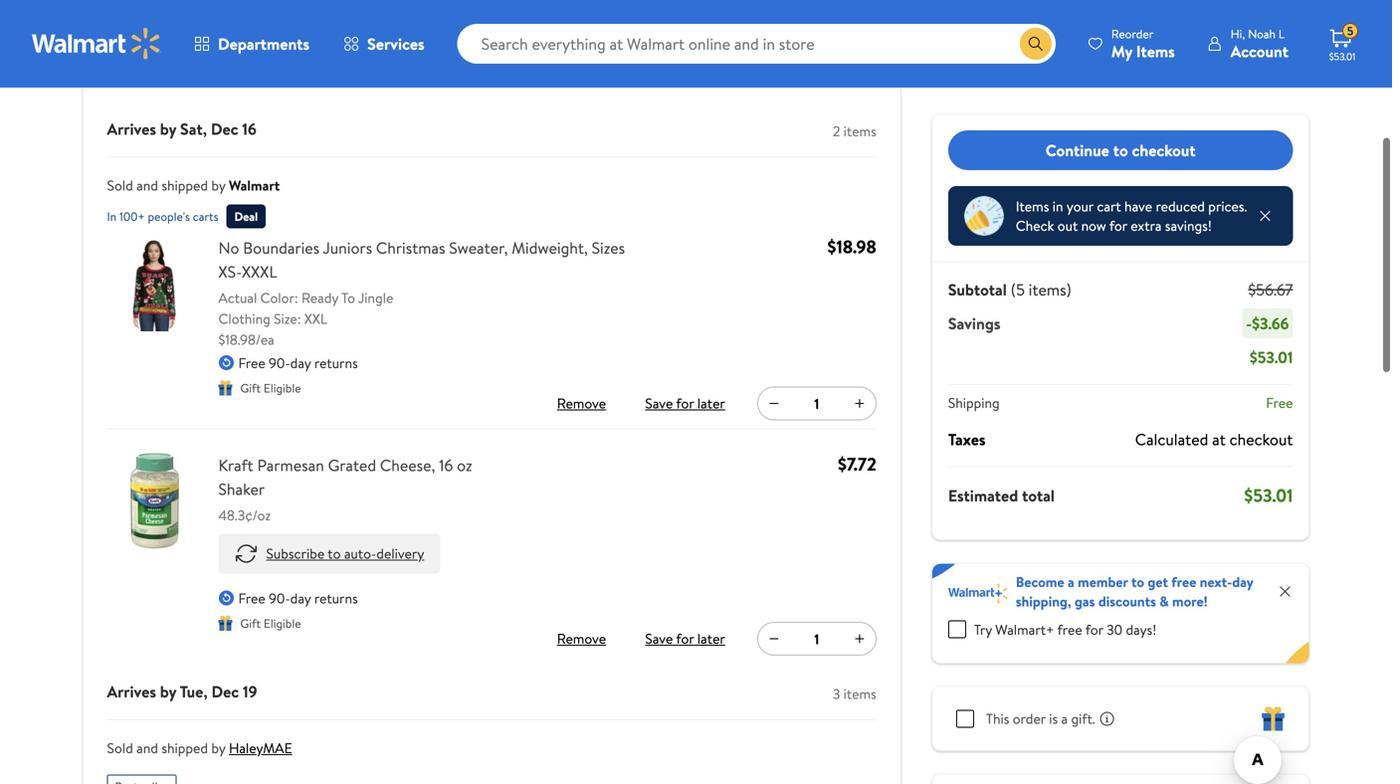 Task type: vqa. For each thing, say whether or not it's contained in the screenshot.
top FREE 90-DAY RETURNS
yes



Task type: locate. For each thing, give the bounding box(es) containing it.
to left get
[[1132, 572, 1145, 592]]

1 shipped from the top
[[162, 176, 208, 195]]

banner containing become a member to get free next-day shipping, gas discounts & more!
[[933, 564, 1310, 664]]

0 vertical spatial save for later button
[[642, 388, 730, 420]]

0 vertical spatial shipped
[[162, 176, 208, 195]]

1 horizontal spatial checkout
[[1230, 429, 1294, 451]]

and up 100+
[[137, 176, 158, 195]]

gifteligibleicon image
[[219, 381, 232, 396], [219, 616, 232, 631]]

items for 5 items
[[121, 56, 164, 81]]

1 vertical spatial shipped
[[162, 739, 208, 758]]

by
[[160, 118, 176, 140], [212, 176, 226, 195], [160, 681, 176, 703], [212, 739, 226, 758]]

1 1 from the top
[[815, 394, 820, 414]]

returns down subscribe to auto-delivery button
[[314, 589, 358, 608]]

no boundaries juniors christmas sweater, midweight, sizes xs-xxxl, with add-on services, actual color: ready to jingle, clothing size: xxl, $18.98/ea, 1 in cart gift eligible image
[[107, 236, 203, 332]]

19
[[243, 681, 257, 703]]

noah
[[1249, 25, 1276, 42]]

subtotal (5 items)
[[949, 279, 1072, 301]]

free down gas
[[1058, 620, 1083, 639]]

eligible down $18.98/ea
[[264, 380, 301, 397]]

a left gas
[[1068, 572, 1075, 592]]

to inside button
[[1114, 139, 1129, 161]]

1 vertical spatial eligible
[[264, 615, 301, 632]]

day left close walmart plus section 'icon'
[[1233, 572, 1254, 592]]

savings!
[[1166, 216, 1213, 235]]

checkout right at on the bottom
[[1230, 429, 1294, 451]]

save for later left decrease quantity kraft parmesan grated cheese, 16 oz shaker, current quantity 1 image
[[646, 629, 726, 649]]

shipped down arrives by tue, dec 19
[[162, 739, 208, 758]]

subscribe
[[266, 544, 325, 564]]

eligible
[[264, 380, 301, 397], [264, 615, 301, 632]]

xxxl
[[242, 261, 277, 283]]

free 90-day returns
[[238, 354, 358, 373], [238, 589, 358, 608]]

1 vertical spatial items
[[1016, 197, 1050, 216]]

0 vertical spatial gifteligibleicon image
[[219, 381, 232, 396]]

check
[[1016, 216, 1055, 235]]

1 vertical spatial save for later button
[[642, 623, 730, 655]]

1 vertical spatial 5
[[107, 56, 117, 81]]

5 up "arrives by sat, dec 16"
[[107, 56, 117, 81]]

later for save for later button corresponding to "remove" button related to decrease quantity kraft parmesan grated cheese, 16 oz shaker, current quantity 1 image
[[698, 629, 726, 649]]

2 arrives from the top
[[107, 681, 156, 703]]

$18.98
[[828, 235, 877, 259]]

1 arrives from the top
[[107, 118, 156, 140]]

16
[[242, 118, 257, 140], [439, 455, 453, 477]]

remove
[[557, 394, 606, 413], [557, 629, 606, 649]]

0 horizontal spatial 5
[[107, 56, 117, 81]]

48.3¢/oz
[[219, 506, 271, 525]]

0 horizontal spatial to
[[328, 544, 341, 564]]

day inside become a member to get free next-day shipping, gas discounts & more!
[[1233, 572, 1254, 592]]

free down 48.3¢/oz at left bottom
[[238, 589, 266, 608]]

checkout inside button
[[1133, 139, 1196, 161]]

0 vertical spatial free
[[1172, 572, 1197, 592]]

cheese,
[[380, 455, 435, 477]]

1 vertical spatial 90-
[[269, 589, 290, 608]]

1 vertical spatial 1
[[815, 630, 820, 649]]

sold for sold and shipped by walmart
[[107, 176, 133, 195]]

arrives down 5 items
[[107, 118, 156, 140]]

2 eligible from the top
[[264, 615, 301, 632]]

save for later left 'decrease quantity no boundaries juniors christmas sweater, midweight, sizes xs-xxxl, current quantity 1' "image"
[[646, 394, 726, 413]]

2 gift from the top
[[240, 615, 261, 632]]

1 vertical spatial dec
[[212, 681, 239, 703]]

1 vertical spatial later
[[698, 629, 726, 649]]

1 gifteligibleicon image from the top
[[219, 381, 232, 396]]

0 vertical spatial 1
[[815, 394, 820, 414]]

0 vertical spatial gift
[[240, 380, 261, 397]]

2 90- from the top
[[269, 589, 290, 608]]

1 vertical spatial gift
[[240, 615, 261, 632]]

$53.01 right account
[[1330, 50, 1356, 63]]

1 horizontal spatial 5
[[1348, 23, 1354, 40]]

and down arrives by tue, dec 19
[[137, 739, 158, 758]]

0 vertical spatial dec
[[211, 118, 238, 140]]

1 vertical spatial and
[[137, 739, 158, 758]]

0 vertical spatial checkout
[[1133, 139, 1196, 161]]

2 remove button from the top
[[550, 623, 614, 655]]

1 eligible from the top
[[264, 380, 301, 397]]

to inside button
[[328, 544, 341, 564]]

walmart+
[[996, 620, 1055, 639]]

0 horizontal spatial free
[[1058, 620, 1083, 639]]

shipped
[[162, 176, 208, 195], [162, 739, 208, 758]]

remove for 'decrease quantity no boundaries juniors christmas sweater, midweight, sizes xs-xxxl, current quantity 1' "image"'s "remove" button
[[557, 394, 606, 413]]

arrives by tue, dec 19
[[107, 681, 257, 703]]

kraft parmesan grated cheese, 16 oz shaker, with add-on services, 48.3¢/oz, 1 in cart gift eligible image
[[107, 454, 203, 549]]

to for subscribe
[[328, 544, 341, 564]]

1 remove from the top
[[557, 394, 606, 413]]

1 for 'decrease quantity no boundaries juniors christmas sweater, midweight, sizes xs-xxxl, current quantity 1' "image"
[[815, 394, 820, 414]]

for right now
[[1110, 216, 1128, 235]]

banner
[[933, 564, 1310, 664]]

1 90- from the top
[[269, 354, 290, 373]]

save for later button
[[642, 388, 730, 420], [642, 623, 730, 655]]

later left 'decrease quantity no boundaries juniors christmas sweater, midweight, sizes xs-xxxl, current quantity 1' "image"
[[698, 394, 726, 413]]

0 vertical spatial save for later
[[646, 394, 726, 413]]

1 remove button from the top
[[550, 388, 614, 420]]

2 sold from the top
[[107, 739, 133, 758]]

close walmart plus section image
[[1278, 584, 1294, 600]]

deal
[[234, 208, 258, 225]]

save for later button left 'decrease quantity no boundaries juniors christmas sweater, midweight, sizes xs-xxxl, current quantity 1' "image"
[[642, 388, 730, 420]]

dec for tue,
[[212, 681, 239, 703]]

1 vertical spatial free
[[1058, 620, 1083, 639]]

hide all items image
[[839, 56, 871, 80]]

for left 'decrease quantity no boundaries juniors christmas sweater, midweight, sizes xs-xxxl, current quantity 1' "image"
[[677, 394, 694, 413]]

0 vertical spatial items
[[121, 56, 164, 81]]

0 vertical spatial gift eligible
[[240, 380, 301, 397]]

1 vertical spatial items
[[844, 122, 877, 141]]

gift down $18.98/ea
[[240, 380, 261, 397]]

1 vertical spatial free 90-day returns
[[238, 589, 358, 608]]

0 horizontal spatial checkout
[[1133, 139, 1196, 161]]

this
[[987, 709, 1010, 729]]

color:
[[261, 288, 298, 308]]

shipped up people's
[[162, 176, 208, 195]]

gift eligible down $18.98/ea
[[240, 380, 301, 397]]

save for later button left decrease quantity kraft parmesan grated cheese, 16 oz shaker, current quantity 1 image
[[642, 623, 730, 655]]

0 horizontal spatial items
[[1016, 197, 1050, 216]]

1 vertical spatial save for later
[[646, 629, 726, 649]]

1 vertical spatial save
[[646, 629, 673, 649]]

0 vertical spatial eligible
[[264, 380, 301, 397]]

0 vertical spatial remove button
[[550, 388, 614, 420]]

1 vertical spatial remove
[[557, 629, 606, 649]]

1 vertical spatial gift eligible
[[240, 615, 301, 632]]

16 for dec
[[242, 118, 257, 140]]

dec
[[211, 118, 238, 140], [212, 681, 239, 703]]

items right "2"
[[844, 122, 877, 141]]

dec right sat,
[[211, 118, 238, 140]]

gift
[[240, 380, 261, 397], [240, 615, 261, 632]]

gift up 19
[[240, 615, 261, 632]]

for
[[1110, 216, 1128, 235], [677, 394, 694, 413], [1086, 620, 1104, 639], [677, 629, 694, 649]]

1 save for later button from the top
[[642, 388, 730, 420]]

items right 3
[[844, 685, 877, 704]]

cart
[[1098, 197, 1122, 216]]

2 horizontal spatial to
[[1132, 572, 1145, 592]]

arrives left tue,
[[107, 681, 156, 703]]

1 vertical spatial to
[[328, 544, 341, 564]]

size:
[[274, 309, 301, 329]]

1 vertical spatial returns
[[314, 589, 358, 608]]

remove for "remove" button related to decrease quantity kraft parmesan grated cheese, 16 oz shaker, current quantity 1 image
[[557, 629, 606, 649]]

sold
[[107, 176, 133, 195], [107, 739, 133, 758]]

items right my
[[1137, 40, 1176, 62]]

90- down subscribe
[[269, 589, 290, 608]]

to right continue
[[1114, 139, 1129, 161]]

1 left increase quantity kraft parmesan grated cheese, 16 oz shaker, current quantity 1 'icon'
[[815, 630, 820, 649]]

0 vertical spatial free
[[238, 354, 266, 373]]

1 horizontal spatial 16
[[439, 455, 453, 477]]

2 gift eligible from the top
[[240, 615, 301, 632]]

items inside items in your cart have reduced prices. check out now for extra savings!
[[1016, 197, 1050, 216]]

1 vertical spatial remove button
[[550, 623, 614, 655]]

items left in
[[1016, 197, 1050, 216]]

1 vertical spatial gifteligibleicon image
[[219, 616, 232, 631]]

to inside become a member to get free next-day shipping, gas discounts & more!
[[1132, 572, 1145, 592]]

0 vertical spatial save
[[646, 394, 673, 413]]

walmart plus image
[[949, 584, 1008, 604]]

2 shipped from the top
[[162, 739, 208, 758]]

later
[[698, 394, 726, 413], [698, 629, 726, 649]]

5 for 5 items
[[107, 56, 117, 81]]

1 vertical spatial 16
[[439, 455, 453, 477]]

remove button for decrease quantity kraft parmesan grated cheese, 16 oz shaker, current quantity 1 image
[[550, 623, 614, 655]]

0 vertical spatial and
[[137, 176, 158, 195]]

free
[[1172, 572, 1197, 592], [1058, 620, 1083, 639]]

1 vertical spatial free
[[1267, 393, 1294, 413]]

tue,
[[180, 681, 208, 703]]

days!
[[1127, 620, 1157, 639]]

1 left increase quantity no boundaries juniors christmas sweater, midweight, sizes xs-xxxl, current quantity 1 image in the right of the page
[[815, 394, 820, 414]]

for left decrease quantity kraft parmesan grated cheese, 16 oz shaker, current quantity 1 image
[[677, 629, 694, 649]]

5 right l
[[1348, 23, 1354, 40]]

eligible for first gifteligibleicon from the top of the page
[[264, 380, 301, 397]]

0 vertical spatial to
[[1114, 139, 1129, 161]]

save for 'decrease quantity no boundaries juniors christmas sweater, midweight, sizes xs-xxxl, current quantity 1' "image"
[[646, 394, 673, 413]]

no boundaries juniors christmas sweater, midweight, sizes xs-xxxl actual color: ready to jingle clothing size: xxl $18.98/ea
[[219, 237, 625, 350]]

free up calculated at checkout at bottom
[[1267, 393, 1294, 413]]

1 vertical spatial checkout
[[1230, 429, 1294, 451]]

0 vertical spatial items
[[1137, 40, 1176, 62]]

gift eligible for 1st gifteligibleicon from the bottom of the page
[[240, 615, 301, 632]]

16 left oz
[[439, 455, 453, 477]]

now
[[1082, 216, 1107, 235]]

later left decrease quantity kraft parmesan grated cheese, 16 oz shaker, current quantity 1 image
[[698, 629, 726, 649]]

0 horizontal spatial 16
[[242, 118, 257, 140]]

free 90-day returns down 'size:'
[[238, 354, 358, 373]]

total
[[1023, 485, 1055, 507]]

juniors
[[323, 237, 372, 259]]

2 remove from the top
[[557, 629, 606, 649]]

5
[[1348, 23, 1354, 40], [107, 56, 117, 81]]

90- down $18.98/ea
[[269, 354, 290, 373]]

16 right sat,
[[242, 118, 257, 140]]

and
[[137, 176, 158, 195], [137, 739, 158, 758]]

to
[[1114, 139, 1129, 161], [328, 544, 341, 564], [1132, 572, 1145, 592]]

1 gift from the top
[[240, 380, 261, 397]]

save for later button for 'decrease quantity no boundaries juniors christmas sweater, midweight, sizes xs-xxxl, current quantity 1' "image"'s "remove" button
[[642, 388, 730, 420]]

gifteligibleicon image down $18.98/ea
[[219, 381, 232, 396]]

for left 30 on the right of the page
[[1086, 620, 1104, 639]]

1 and from the top
[[137, 176, 158, 195]]

a right the is
[[1062, 709, 1068, 729]]

items
[[121, 56, 164, 81], [844, 122, 877, 141], [844, 685, 877, 704]]

2 vertical spatial to
[[1132, 572, 1145, 592]]

alert
[[107, 767, 177, 785]]

to left auto- in the bottom of the page
[[328, 544, 341, 564]]

1 vertical spatial arrives
[[107, 681, 156, 703]]

1 gift eligible from the top
[[240, 380, 301, 397]]

for inside items in your cart have reduced prices. check out now for extra savings!
[[1110, 216, 1128, 235]]

is
[[1050, 709, 1059, 729]]

16 inside kraft parmesan grated cheese, 16 oz shaker 48.3¢/oz
[[439, 455, 453, 477]]

100+
[[119, 208, 145, 225]]

2 save for later button from the top
[[642, 623, 730, 655]]

gift eligible up 19
[[240, 615, 301, 632]]

2 free 90-day returns from the top
[[238, 589, 358, 608]]

gifteligibleicon image up arrives by tue, dec 19
[[219, 616, 232, 631]]

free right get
[[1172, 572, 1197, 592]]

1 later from the top
[[698, 394, 726, 413]]

more!
[[1173, 592, 1209, 611]]

2 1 from the top
[[815, 630, 820, 649]]

your
[[1067, 197, 1094, 216]]

1 vertical spatial sold
[[107, 739, 133, 758]]

eligible down subscribe
[[264, 615, 301, 632]]

checkout
[[1133, 139, 1196, 161], [1230, 429, 1294, 451]]

walmart image
[[32, 28, 161, 60]]

0 vertical spatial 16
[[242, 118, 257, 140]]

0 vertical spatial returns
[[314, 354, 358, 373]]

1 horizontal spatial free
[[1172, 572, 1197, 592]]

free 90-day returns down subscribe
[[238, 589, 358, 608]]

0 vertical spatial $53.01
[[1330, 50, 1356, 63]]

30
[[1107, 620, 1123, 639]]

2 vertical spatial items
[[844, 685, 877, 704]]

departments
[[218, 33, 310, 55]]

sold down arrives by tue, dec 19
[[107, 739, 133, 758]]

5 items
[[107, 56, 164, 81]]

dec left 19
[[212, 681, 239, 703]]

items up "arrives by sat, dec 16"
[[121, 56, 164, 81]]

decrease quantity no boundaries juniors christmas sweater, midweight, sizes xs-xxxl, current quantity 1 image
[[766, 396, 782, 412]]

0 vertical spatial arrives
[[107, 118, 156, 140]]

by left tue,
[[160, 681, 176, 703]]

2 save from the top
[[646, 629, 673, 649]]

gift eligible
[[240, 380, 301, 397], [240, 615, 301, 632]]

1 save from the top
[[646, 394, 673, 413]]

1 horizontal spatial to
[[1114, 139, 1129, 161]]

1 save for later from the top
[[646, 394, 726, 413]]

0 vertical spatial sold
[[107, 176, 133, 195]]

0 vertical spatial free 90-day returns
[[238, 354, 358, 373]]

$53.01 down calculated at checkout at bottom
[[1245, 483, 1294, 508]]

0 vertical spatial 5
[[1348, 23, 1354, 40]]

0 vertical spatial 90-
[[269, 354, 290, 373]]

taxes
[[949, 429, 986, 451]]

checkout up reduced
[[1133, 139, 1196, 161]]

ready
[[302, 288, 339, 308]]

$53.01 down $3.66
[[1250, 346, 1294, 368]]

returns down xxl on the top of the page
[[314, 354, 358, 373]]

free down $18.98/ea
[[238, 354, 266, 373]]

carts
[[193, 208, 219, 225]]

2 later from the top
[[698, 629, 726, 649]]

1
[[815, 394, 820, 414], [815, 630, 820, 649]]

0 vertical spatial a
[[1068, 572, 1075, 592]]

close nudge image
[[1258, 208, 1274, 224]]

sold up in on the top left of the page
[[107, 176, 133, 195]]

shipped for walmart
[[162, 176, 208, 195]]

1 returns from the top
[[314, 354, 358, 373]]

2 and from the top
[[137, 739, 158, 758]]

1 sold from the top
[[107, 176, 133, 195]]

2 save for later from the top
[[646, 629, 726, 649]]

free inside become a member to get free next-day shipping, gas discounts & more!
[[1172, 572, 1197, 592]]

2 returns from the top
[[314, 589, 358, 608]]

xxl
[[305, 309, 327, 329]]

1 horizontal spatial items
[[1137, 40, 1176, 62]]

get
[[1148, 572, 1169, 592]]

items for 2 items
[[844, 122, 877, 141]]

arrives for arrives by sat, dec 16
[[107, 118, 156, 140]]

0 vertical spatial remove
[[557, 394, 606, 413]]

walmart
[[229, 176, 280, 195]]

checkout for continue to checkout
[[1133, 139, 1196, 161]]

0 vertical spatial later
[[698, 394, 726, 413]]



Task type: describe. For each thing, give the bounding box(es) containing it.
items inside reorder my items
[[1137, 40, 1176, 62]]

save for later for 'decrease quantity no boundaries juniors christmas sweater, midweight, sizes xs-xxxl, current quantity 1' "image"
[[646, 394, 726, 413]]

l
[[1279, 25, 1285, 42]]

2
[[833, 122, 841, 141]]

a inside become a member to get free next-day shipping, gas discounts & more!
[[1068, 572, 1075, 592]]

$18.98/ea
[[219, 330, 275, 350]]

save for decrease quantity kraft parmesan grated cheese, 16 oz shaker, current quantity 1 image
[[646, 629, 673, 649]]

arrives by sat, dec 16
[[107, 118, 257, 140]]

gift.
[[1072, 709, 1096, 729]]

later for 'decrease quantity no boundaries juniors christmas sweater, midweight, sizes xs-xxxl, current quantity 1' "image"'s "remove" button's save for later button
[[698, 394, 726, 413]]

gift for 1st gifteligibleicon from the bottom of the page
[[240, 615, 261, 632]]

Walmart Site-Wide search field
[[458, 24, 1056, 64]]

savings
[[949, 313, 1001, 335]]

by left haleymae
[[212, 739, 226, 758]]

sizes
[[592, 237, 625, 259]]

continue to checkout button
[[949, 130, 1294, 170]]

no boundaries juniors christmas sweater, midweight, sizes xs-xxxl link
[[219, 236, 634, 284]]

gifting image
[[1262, 707, 1286, 731]]

auto-
[[344, 544, 377, 564]]

subscribe to auto-delivery
[[266, 544, 424, 564]]

shipping,
[[1016, 592, 1072, 611]]

next-
[[1200, 572, 1233, 592]]

services
[[367, 33, 425, 55]]

at
[[1213, 429, 1226, 451]]

reorder
[[1112, 25, 1154, 42]]

in
[[1053, 197, 1064, 216]]

kraft parmesan grated cheese, 16 oz shaker 48.3¢/oz
[[219, 455, 473, 525]]

1 free 90-day returns from the top
[[238, 354, 358, 373]]

reduced price image
[[965, 196, 1004, 236]]

day down 'size:'
[[290, 354, 311, 373]]

boundaries
[[243, 237, 320, 259]]

hi, noah l account
[[1231, 25, 1289, 62]]

by left sat,
[[160, 118, 176, 140]]

in
[[107, 208, 117, 225]]

shipped for haleymae
[[162, 739, 208, 758]]

member
[[1078, 572, 1129, 592]]

Search search field
[[458, 24, 1056, 64]]

no
[[219, 237, 239, 259]]

5 for 5
[[1348, 23, 1354, 40]]

dec for sat,
[[211, 118, 238, 140]]

to
[[341, 288, 355, 308]]

items in your cart have reduced prices. check out now for extra savings!
[[1016, 197, 1248, 235]]

continue
[[1046, 139, 1110, 161]]

save for later button for "remove" button related to decrease quantity kraft parmesan grated cheese, 16 oz shaker, current quantity 1 image
[[642, 623, 730, 655]]

estimated
[[949, 485, 1019, 507]]

christmas
[[376, 237, 446, 259]]

prices.
[[1209, 197, 1248, 216]]

estimated total
[[949, 485, 1055, 507]]

day down subscribe
[[290, 589, 311, 608]]

$3.66
[[1253, 313, 1290, 335]]

sweater,
[[449, 237, 508, 259]]

delivery
[[377, 544, 424, 564]]

This order is a gift. checkbox
[[957, 710, 975, 728]]

1 for decrease quantity kraft parmesan grated cheese, 16 oz shaker, current quantity 1 image
[[815, 630, 820, 649]]

items)
[[1029, 279, 1072, 301]]

reorder my items
[[1112, 25, 1176, 62]]

midweight,
[[512, 237, 588, 259]]

1 vertical spatial $53.01
[[1250, 346, 1294, 368]]

extra
[[1131, 216, 1162, 235]]

$7.72
[[838, 452, 877, 477]]

reduced
[[1156, 197, 1206, 216]]

2 items
[[833, 122, 877, 141]]

for inside "banner"
[[1086, 620, 1104, 639]]

-
[[1247, 313, 1253, 335]]

calculated at checkout
[[1136, 429, 1294, 451]]

checkout for calculated at checkout
[[1230, 429, 1294, 451]]

discounts
[[1099, 592, 1157, 611]]

3
[[833, 685, 841, 704]]

and for sold and shipped by walmart
[[137, 176, 158, 195]]

sold and shipped by haleymae
[[107, 739, 292, 758]]

sat,
[[180, 118, 207, 140]]

subscribe to auto-delivery button
[[219, 534, 440, 574]]

sold for sold and shipped by haleymae
[[107, 739, 133, 758]]

haleymae link
[[229, 739, 292, 758]]

learn more about gifting image
[[1100, 711, 1116, 727]]

shipping
[[949, 393, 1000, 413]]

1 vertical spatial a
[[1062, 709, 1068, 729]]

save for later for decrease quantity kraft parmesan grated cheese, 16 oz shaker, current quantity 1 image
[[646, 629, 726, 649]]

subtotal
[[949, 279, 1007, 301]]

jingle
[[358, 288, 394, 308]]

to for continue
[[1114, 139, 1129, 161]]

decrease quantity kraft parmesan grated cheese, 16 oz shaker, current quantity 1 image
[[766, 631, 782, 647]]

by up "carts" at the left top of the page
[[212, 176, 226, 195]]

(5
[[1011, 279, 1025, 301]]

increase quantity kraft parmesan grated cheese, 16 oz shaker, current quantity 1 image
[[852, 631, 868, 647]]

remove button for 'decrease quantity no boundaries juniors christmas sweater, midweight, sizes xs-xxxl, current quantity 1' "image"
[[550, 388, 614, 420]]

-$3.66
[[1247, 313, 1290, 335]]

shaker
[[219, 478, 265, 500]]

haleymae
[[229, 739, 292, 758]]

and for sold and shipped by haleymae
[[137, 739, 158, 758]]

increase quantity no boundaries juniors christmas sweater, midweight, sizes xs-xxxl, current quantity 1 image
[[852, 396, 868, 412]]

16 for cheese,
[[439, 455, 453, 477]]

order
[[1013, 709, 1046, 729]]

people's
[[148, 208, 190, 225]]

3 items
[[833, 685, 877, 704]]

continue to checkout
[[1046, 139, 1196, 161]]

&
[[1160, 592, 1170, 611]]

become
[[1016, 572, 1065, 592]]

hi,
[[1231, 25, 1246, 42]]

arrives for arrives by tue, dec 19
[[107, 681, 156, 703]]

kraft
[[219, 455, 254, 477]]

items for 3 items
[[844, 685, 877, 704]]

gift for first gifteligibleicon from the top of the page
[[240, 380, 261, 397]]

kraft parmesan grated cheese, 16 oz shaker link
[[219, 454, 521, 501]]

gas
[[1075, 592, 1096, 611]]

search icon image
[[1028, 36, 1044, 52]]

out
[[1058, 216, 1079, 235]]

my
[[1112, 40, 1133, 62]]

in 100+ people's carts
[[107, 208, 219, 225]]

clothing
[[219, 309, 271, 329]]

2 vertical spatial $53.01
[[1245, 483, 1294, 508]]

eligible for 1st gifteligibleicon from the bottom of the page
[[264, 615, 301, 632]]

gift eligible for first gifteligibleicon from the top of the page
[[240, 380, 301, 397]]

2 vertical spatial free
[[238, 589, 266, 608]]

Try Walmart+ free for 30 days! checkbox
[[949, 621, 967, 639]]

departments button
[[177, 20, 327, 68]]

xs-
[[219, 261, 242, 283]]

services button
[[327, 20, 442, 68]]

this order is a gift.
[[987, 709, 1096, 729]]

grated
[[328, 455, 376, 477]]

have
[[1125, 197, 1153, 216]]

calculated
[[1136, 429, 1209, 451]]

$56.67
[[1249, 279, 1294, 301]]

2 gifteligibleicon image from the top
[[219, 616, 232, 631]]



